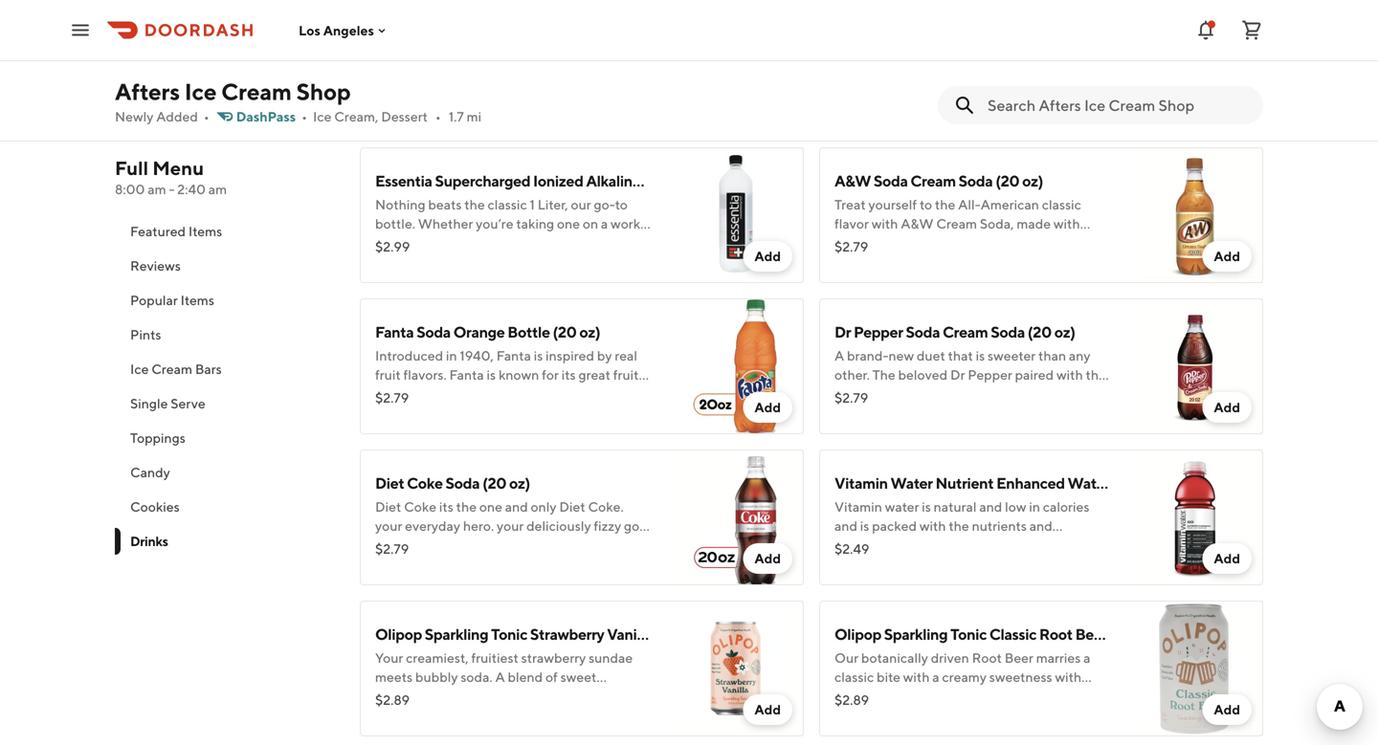 Task type: locate. For each thing, give the bounding box(es) containing it.
$2.89 for olipop sparkling tonic classic root beer (12 oz)
[[835, 693, 869, 708]]

add for dr pepper soda cream soda (20 oz)
[[1214, 400, 1241, 415]]

0 horizontal spatial (12
[[655, 626, 674, 644]]

items inside button
[[180, 292, 214, 308]]

featured
[[130, 224, 186, 239]]

fanta soda orange bottle (20 oz) image
[[668, 299, 804, 435]]

1 vertical spatial drinks
[[130, 534, 168, 549]]

drinks
[[360, 105, 420, 130], [130, 534, 168, 549]]

add button for olipop sparkling tonic classic root beer (12 oz)
[[1203, 695, 1252, 726]]

tonic for strawberry
[[491, 626, 527, 644]]

ice down the pints
[[130, 361, 149, 377]]

0 vertical spatial ice
[[184, 78, 217, 105]]

oz)
[[1022, 172, 1043, 190], [579, 323, 600, 341], [1055, 323, 1076, 341], [509, 474, 530, 492], [677, 626, 698, 644], [1132, 626, 1153, 644]]

2 horizontal spatial •
[[435, 109, 441, 124]]

items for featured items
[[188, 224, 222, 239]]

strawberry
[[530, 626, 604, 644]]

water
[[644, 172, 686, 190]]

pints
[[130, 327, 161, 343]]

dashpass
[[236, 109, 296, 124]]

popular items
[[130, 292, 214, 308]]

drinks down cookies
[[130, 534, 168, 549]]

pints button
[[115, 318, 337, 352]]

items for popular items
[[180, 292, 214, 308]]

1 horizontal spatial ice
[[184, 78, 217, 105]]

ionized
[[533, 172, 583, 190]]

add for fanta soda orange bottle (20 oz)
[[755, 400, 781, 415]]

bars
[[195, 361, 222, 377]]

oreo double stuf sandwich cookies (14.03 oz) image
[[668, 0, 804, 65]]

1 $2.89 from the left
[[375, 693, 410, 708]]

tonic for classic
[[951, 626, 987, 644]]

1 vertical spatial items
[[180, 292, 214, 308]]

ice
[[184, 78, 217, 105], [313, 109, 332, 124], [130, 361, 149, 377]]

afters
[[115, 78, 180, 105]]

2 $2.89 from the left
[[835, 693, 869, 708]]

1 horizontal spatial •
[[302, 109, 307, 124]]

• down shop
[[302, 109, 307, 124]]

diet
[[375, 474, 404, 492]]

items up reviews button
[[188, 224, 222, 239]]

reviews
[[130, 258, 181, 274]]

cookies
[[130, 499, 180, 515]]

full
[[115, 157, 148, 179]]

•
[[204, 109, 209, 124], [302, 109, 307, 124], [435, 109, 441, 124]]

2 horizontal spatial ice
[[313, 109, 332, 124]]

mi
[[467, 109, 482, 124]]

2 am from the left
[[208, 181, 227, 197]]

0 horizontal spatial sparkling
[[425, 626, 488, 644]]

am right 2:40
[[208, 181, 227, 197]]

essentia
[[375, 172, 432, 190]]

candy
[[130, 465, 170, 481]]

olipop sparkling tonic strawberry vanilla (12 oz)
[[375, 626, 698, 644]]

diet coke soda (20 oz)
[[375, 474, 530, 492]]

(12 right the vanilla on the left bottom
[[655, 626, 674, 644]]

1 sparkling from the left
[[425, 626, 488, 644]]

add
[[755, 248, 781, 264], [1214, 248, 1241, 264], [755, 400, 781, 415], [1214, 400, 1241, 415], [755, 551, 781, 567], [1214, 551, 1241, 567], [755, 702, 781, 718], [1214, 702, 1241, 718]]

a&w soda cream soda (20 oz)
[[835, 172, 1043, 190]]

1 (12 from the left
[[655, 626, 674, 644]]

ice cream, dessert • 1.7 mi
[[313, 109, 482, 124]]

2 sparkling from the left
[[884, 626, 948, 644]]

olipop sparkling tonic strawberry vanilla (12 oz) image
[[668, 601, 804, 737]]

0 horizontal spatial olipop
[[375, 626, 422, 644]]

vanilla
[[607, 626, 652, 644]]

a&w
[[835, 172, 871, 190]]

8:00
[[115, 181, 145, 197]]

ice cream bars button
[[115, 352, 337, 387]]

olipop for olipop sparkling tonic classic root beer (12 oz)
[[835, 626, 882, 644]]

l)
[[702, 172, 716, 190]]

2 tonic from the left
[[951, 626, 987, 644]]

• left the 1.7
[[435, 109, 441, 124]]

0 horizontal spatial am
[[148, 181, 166, 197]]

ice up "added"
[[184, 78, 217, 105]]

$2.79 down dr
[[835, 390, 868, 406]]

essentia supercharged ionized alkaline water (1 l) image
[[668, 147, 804, 283]]

cream inside ice cream bars button
[[151, 361, 192, 377]]

1.7
[[449, 109, 464, 124]]

supercharged
[[435, 172, 531, 190]]

(20
[[996, 172, 1020, 190], [553, 323, 577, 341], [1028, 323, 1052, 341], [482, 474, 507, 492]]

0 vertical spatial drinks
[[360, 105, 420, 130]]

full menu 8:00 am - 2:40 am
[[115, 157, 227, 197]]

items right 'popular'
[[180, 292, 214, 308]]

essentia supercharged ionized alkaline water (1 l)
[[375, 172, 716, 190]]

items inside "button"
[[188, 224, 222, 239]]

$2.89
[[375, 693, 410, 708], [835, 693, 869, 708]]

cream up single serve
[[151, 361, 192, 377]]

add button for essentia supercharged ionized alkaline water (1 l)
[[743, 241, 793, 272]]

add button
[[743, 241, 793, 272], [1203, 241, 1252, 272], [743, 392, 793, 423], [1203, 392, 1252, 423], [743, 544, 793, 574], [1203, 544, 1252, 574], [743, 695, 793, 726], [1203, 695, 1252, 726]]

$2.79
[[835, 239, 868, 255], [375, 390, 409, 406], [835, 390, 868, 406], [375, 541, 409, 557]]

1 horizontal spatial drinks
[[360, 105, 420, 130]]

1 horizontal spatial $2.89
[[835, 693, 869, 708]]

olipop sparkling tonic classic root beer (12 oz)
[[835, 626, 1153, 644]]

fanta
[[375, 323, 414, 341]]

toppings
[[130, 430, 186, 446]]

$2.79 down fanta
[[375, 390, 409, 406]]

ice inside button
[[130, 361, 149, 377]]

0 horizontal spatial $2.89
[[375, 693, 410, 708]]

0 vertical spatial items
[[188, 224, 222, 239]]

2:40
[[177, 181, 206, 197]]

am left the -
[[148, 181, 166, 197]]

0 horizontal spatial drinks
[[130, 534, 168, 549]]

cream
[[221, 78, 292, 105], [911, 172, 956, 190], [943, 323, 988, 341], [151, 361, 192, 377]]

tonic left strawberry
[[491, 626, 527, 644]]

0 horizontal spatial tonic
[[491, 626, 527, 644]]

$2.79 down a&w at the right top of the page
[[835, 239, 868, 255]]

1 horizontal spatial olipop
[[835, 626, 882, 644]]

1 vertical spatial ice
[[313, 109, 332, 124]]

cream up dashpass
[[221, 78, 292, 105]]

1 horizontal spatial (12
[[1110, 626, 1130, 644]]

add for essentia supercharged ionized alkaline water (1 l)
[[755, 248, 781, 264]]

(12 right beer
[[1110, 626, 1130, 644]]

$2.79 down diet
[[375, 541, 409, 557]]

1 olipop from the left
[[375, 626, 422, 644]]

drinks up essentia
[[360, 105, 420, 130]]

0 horizontal spatial ice
[[130, 361, 149, 377]]

sparkling
[[425, 626, 488, 644], [884, 626, 948, 644]]

Item Search search field
[[988, 95, 1248, 116]]

cream right a&w at the right top of the page
[[911, 172, 956, 190]]

2 vertical spatial ice
[[130, 361, 149, 377]]

2 olipop from the left
[[835, 626, 882, 644]]

single serve
[[130, 396, 206, 412]]

(12
[[655, 626, 674, 644], [1110, 626, 1130, 644]]

1 horizontal spatial tonic
[[951, 626, 987, 644]]

classic
[[990, 626, 1037, 644]]

add for diet coke soda (20 oz)
[[755, 551, 781, 567]]

• right "added"
[[204, 109, 209, 124]]

tonic
[[491, 626, 527, 644], [951, 626, 987, 644]]

open menu image
[[69, 19, 92, 42]]

soda
[[874, 172, 908, 190], [959, 172, 993, 190], [417, 323, 451, 341], [906, 323, 940, 341], [991, 323, 1025, 341], [446, 474, 480, 492]]

$2.89 for olipop sparkling tonic strawberry vanilla (12 oz)
[[375, 693, 410, 708]]

1 horizontal spatial am
[[208, 181, 227, 197]]

0 horizontal spatial •
[[204, 109, 209, 124]]

newly added •
[[115, 109, 209, 124]]

los angeles button
[[299, 22, 389, 38]]

diet coke soda (20 oz) image
[[668, 450, 804, 586]]

1 am from the left
[[148, 181, 166, 197]]

items
[[188, 224, 222, 239], [180, 292, 214, 308]]

1 horizontal spatial sparkling
[[884, 626, 948, 644]]

add button for diet coke soda (20 oz)
[[743, 544, 793, 574]]

root
[[1039, 626, 1073, 644]]

1 tonic from the left
[[491, 626, 527, 644]]

ice down shop
[[313, 109, 332, 124]]

(1
[[689, 172, 699, 190]]

add button for dr pepper soda cream soda (20 oz)
[[1203, 392, 1252, 423]]

vitamin water nutrient enhanced water xxx açai blueberry pomegranate (20 oz) image
[[1128, 450, 1264, 586]]

olipop
[[375, 626, 422, 644], [835, 626, 882, 644]]

1 • from the left
[[204, 109, 209, 124]]

am
[[148, 181, 166, 197], [208, 181, 227, 197]]

tonic left classic
[[951, 626, 987, 644]]

$2.79 for dr
[[835, 390, 868, 406]]



Task type: describe. For each thing, give the bounding box(es) containing it.
alkaline
[[586, 172, 641, 190]]

olipop sparkling tonic classic root beer (12 oz) image
[[1128, 601, 1264, 737]]

dr pepper soda cream soda (20 oz) image
[[1128, 299, 1264, 435]]

angeles
[[323, 22, 374, 38]]

$2.79 for a&w
[[835, 239, 868, 255]]

sparkling for classic
[[884, 626, 948, 644]]

$2.79 for fanta
[[375, 390, 409, 406]]

dessert
[[381, 109, 428, 124]]

featured items
[[130, 224, 222, 239]]

add for a&w soda cream soda (20 oz)
[[1214, 248, 1241, 264]]

menu
[[152, 157, 204, 179]]

cream right the pepper
[[943, 323, 988, 341]]

coke
[[407, 474, 443, 492]]

serve
[[171, 396, 206, 412]]

2 (12 from the left
[[1110, 626, 1130, 644]]

shop
[[296, 78, 351, 105]]

los angeles
[[299, 22, 374, 38]]

ice for ice cream, dessert • 1.7 mi
[[313, 109, 332, 124]]

2 • from the left
[[302, 109, 307, 124]]

cookies button
[[115, 490, 337, 525]]

single serve button
[[115, 387, 337, 421]]

ice cream bars
[[130, 361, 222, 377]]

cream,
[[334, 109, 378, 124]]

beer
[[1076, 626, 1108, 644]]

sparkling for strawberry
[[425, 626, 488, 644]]

dr pepper soda cream soda (20 oz)
[[835, 323, 1076, 341]]

pepper
[[854, 323, 903, 341]]

popular items button
[[115, 283, 337, 318]]

$2.99
[[375, 239, 410, 255]]

$5.49
[[375, 21, 411, 36]]

dr
[[835, 323, 851, 341]]

ice for ice cream bars
[[130, 361, 149, 377]]

olipop for olipop sparkling tonic strawberry vanilla (12 oz)
[[375, 626, 422, 644]]

add button for fanta soda orange bottle (20 oz)
[[743, 392, 793, 423]]

0 items, open order cart image
[[1241, 19, 1264, 42]]

candy button
[[115, 456, 337, 490]]

-
[[169, 181, 175, 197]]

add for olipop sparkling tonic classic root beer (12 oz)
[[1214, 702, 1241, 718]]

fanta soda orange bottle (20 oz)
[[375, 323, 600, 341]]

reviews button
[[115, 249, 337, 283]]

$2.79 for diet
[[375, 541, 409, 557]]

a&w soda cream soda (20 oz) image
[[1128, 147, 1264, 283]]

los
[[299, 22, 321, 38]]

single
[[130, 396, 168, 412]]

add button for olipop sparkling tonic strawberry vanilla (12 oz)
[[743, 695, 793, 726]]

toppings button
[[115, 421, 337, 456]]

newly
[[115, 109, 154, 124]]

added
[[156, 109, 198, 124]]

dashpass •
[[236, 109, 307, 124]]

add button for a&w soda cream soda (20 oz)
[[1203, 241, 1252, 272]]

bottle
[[508, 323, 550, 341]]

notification bell image
[[1195, 19, 1218, 42]]

popular
[[130, 292, 178, 308]]

featured items button
[[115, 214, 337, 249]]

3 • from the left
[[435, 109, 441, 124]]

orange
[[453, 323, 505, 341]]

add for olipop sparkling tonic strawberry vanilla (12 oz)
[[755, 702, 781, 718]]

afters ice cream shop
[[115, 78, 351, 105]]

$2.49
[[835, 541, 870, 557]]



Task type: vqa. For each thing, say whether or not it's contained in the screenshot.


